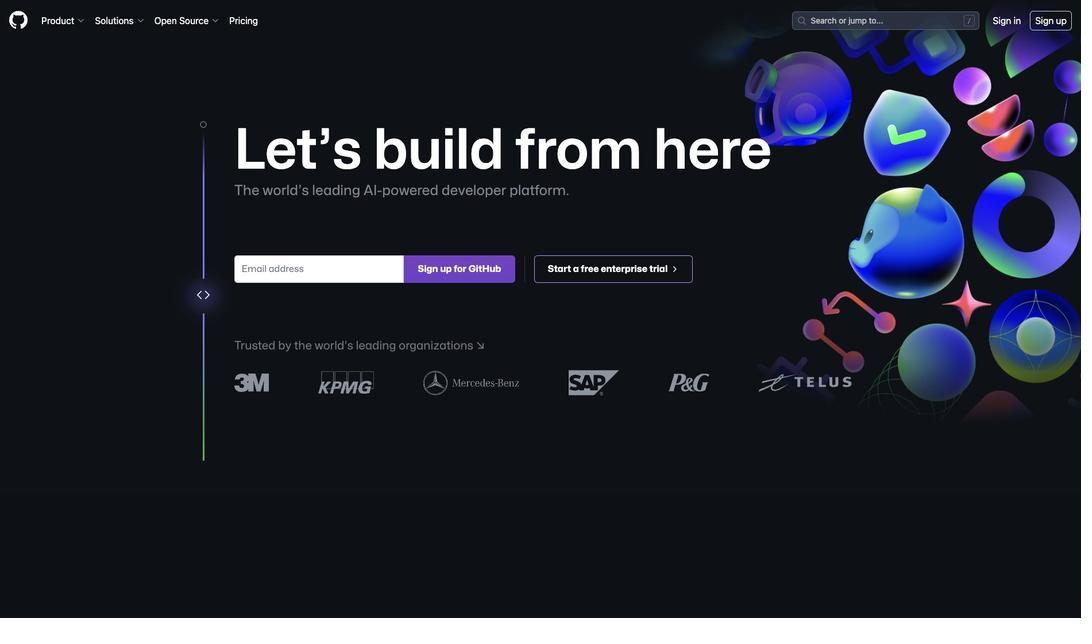 Task type: describe. For each thing, give the bounding box(es) containing it.
by
[[278, 341, 292, 352]]

in
[[1014, 16, 1021, 26]]

source
[[179, 16, 209, 26]]

chevron down image for product
[[77, 16, 86, 25]]

let's
[[234, 125, 362, 178]]

the
[[294, 341, 312, 352]]

pricing
[[229, 16, 258, 26]]

sap logo image
[[569, 371, 619, 396]]

ai-
[[364, 184, 382, 198]]

leading organizations ↘︎
[[356, 341, 485, 352]]

kpmg logo image
[[318, 372, 374, 395]]

the
[[234, 184, 259, 198]]

to...
[[869, 16, 883, 25]]

search or jump to...
[[811, 16, 883, 25]]

sign for sign in
[[993, 16, 1011, 26]]

github
[[468, 265, 501, 274]]

product button
[[37, 9, 90, 32]]

search
[[811, 16, 837, 25]]

start
[[548, 265, 571, 274]]

p&g logo image
[[668, 374, 710, 392]]

3m logo image
[[234, 369, 269, 397]]

enterprise
[[601, 265, 647, 274]]

sign up for github button
[[404, 256, 515, 283]]

jump
[[849, 16, 867, 25]]

build
[[373, 125, 504, 178]]

start a free enterprise trial link
[[534, 256, 693, 283]]

search or jump to... button
[[792, 12, 979, 29]]

product
[[41, 16, 74, 26]]

the world's leading ai-powered developer platform.
[[234, 184, 569, 198]]

telus logo image
[[759, 374, 852, 392]]

1 vertical spatial world's
[[315, 341, 353, 352]]



Task type: locate. For each thing, give the bounding box(es) containing it.
chevron down image right source
[[211, 16, 220, 25]]

sign in link
[[993, 14, 1021, 28]]

trusted by the world's leading organizations ↘︎
[[234, 341, 485, 352]]

0 vertical spatial up
[[1056, 16, 1067, 26]]

chevron down image for open source
[[211, 16, 220, 25]]

sign in
[[993, 16, 1021, 26]]

pricing link
[[225, 9, 263, 32]]

0 horizontal spatial up
[[440, 265, 452, 274]]

0 horizontal spatial world's
[[263, 184, 309, 198]]

chevron down image
[[136, 16, 145, 25]]

1 vertical spatial up
[[440, 265, 452, 274]]

sign for sign up for github
[[418, 265, 438, 274]]

trusted
[[234, 341, 276, 352]]

0 vertical spatial world's
[[263, 184, 309, 198]]

sign
[[993, 16, 1011, 26], [1035, 16, 1054, 26], [418, 265, 438, 274]]

open
[[154, 16, 177, 26]]

chevron down image
[[77, 16, 86, 25], [211, 16, 220, 25]]

1 horizontal spatial chevron down image
[[211, 16, 220, 25]]

up inside button
[[440, 265, 452, 274]]

Email address email field
[[234, 256, 404, 283]]

free
[[581, 265, 599, 274]]

leading
[[312, 184, 360, 198]]

powered
[[382, 184, 438, 198]]

1 chevron down image from the left
[[77, 16, 86, 25]]

a
[[573, 265, 579, 274]]

sign left in
[[993, 16, 1011, 26]]

up left for
[[440, 265, 452, 274]]

0 horizontal spatial chevron down image
[[77, 16, 86, 25]]

up for sign up for github
[[440, 265, 452, 274]]

world's
[[263, 184, 309, 198], [315, 341, 353, 352]]

1 horizontal spatial world's
[[315, 341, 353, 352]]

open source button
[[150, 9, 225, 32]]

2 chevron down image from the left
[[211, 16, 220, 25]]

sign right in
[[1035, 16, 1054, 26]]

sign up for github
[[418, 265, 501, 274]]

sign left for
[[418, 265, 438, 274]]

2 horizontal spatial sign
[[1035, 16, 1054, 26]]

chevron down image inside open source dropdown button
[[211, 16, 220, 25]]

open source
[[154, 16, 209, 26]]

sign up
[[1035, 16, 1067, 26]]

search image
[[797, 16, 806, 25]]

1 horizontal spatial sign
[[993, 16, 1011, 26]]

solutions button
[[90, 9, 150, 32]]

sign for sign up
[[1035, 16, 1054, 26]]

0 horizontal spatial sign
[[418, 265, 438, 274]]

for
[[454, 265, 466, 274]]

mercedes-benz logo image
[[423, 371, 520, 396]]

homepage image
[[9, 11, 28, 29]]

platform.
[[510, 184, 569, 198]]

let's build from here
[[234, 125, 772, 178]]

up right in
[[1056, 16, 1067, 26]]

from here
[[515, 125, 772, 178]]

developer
[[442, 184, 506, 198]]

up
[[1056, 16, 1067, 26], [440, 265, 452, 274]]

chevron down image right product
[[77, 16, 86, 25]]

chevron down image inside product dropdown button
[[77, 16, 86, 25]]

solutions
[[95, 16, 134, 26]]

trial
[[649, 265, 668, 274]]

or
[[839, 16, 847, 25]]

sign inside button
[[418, 265, 438, 274]]

start a free enterprise trial
[[548, 265, 670, 274]]

1 horizontal spatial up
[[1056, 16, 1067, 26]]

sign up link
[[1030, 11, 1072, 30]]

up for sign up
[[1056, 16, 1067, 26]]



Task type: vqa. For each thing, say whether or not it's contained in the screenshot.
chevron down image within Product dropdown button
yes



